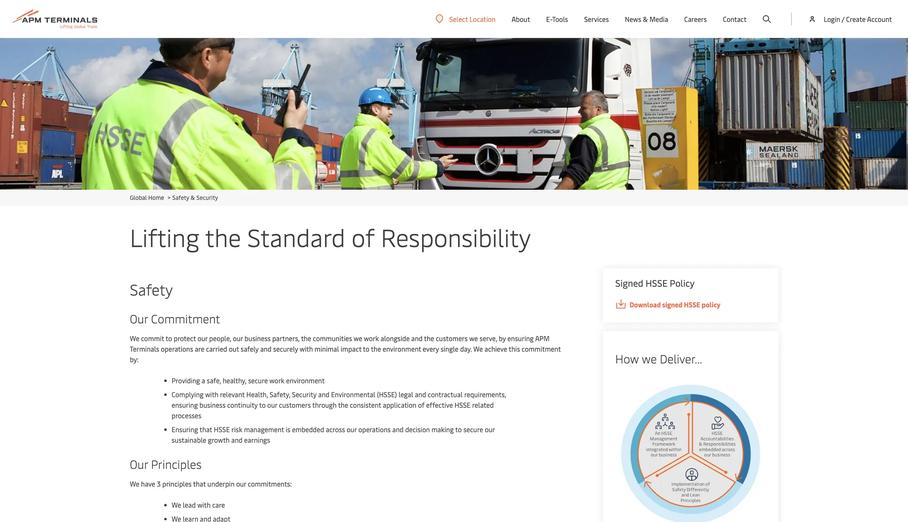 Task type: describe. For each thing, give the bounding box(es) containing it.
to inside ensuring that hsse risk management is embedded across our operations and decision making to secure our sustainable growth and earnings
[[455, 425, 462, 434]]

download
[[630, 300, 661, 309]]

home
[[148, 194, 164, 202]]

lead
[[183, 501, 196, 510]]

customers
[[436, 334, 468, 343]]

and down risk on the left bottom of page
[[231, 436, 243, 445]]

we have 3 principles that underpin our commitments:
[[130, 480, 293, 489]]

alongside
[[381, 334, 410, 343]]

commitment
[[151, 311, 220, 327]]

login / create account link
[[808, 0, 892, 38]]

our down related
[[485, 425, 495, 434]]

and right safely
[[260, 344, 272, 354]]

consistent
[[350, 401, 381, 410]]

our principles
[[130, 456, 202, 472]]

we lead with care
[[172, 501, 227, 510]]

to inside complying with relevant health, safety, security and environmental (hsse) legal and contractual requirements, ensuring business continuity to our customers through the consistent application of effective hsse related processes
[[259, 401, 266, 410]]

/
[[842, 14, 844, 24]]

operations inside ensuring that hsse risk management is embedded across our operations and decision making to secure our sustainable growth and earnings
[[358, 425, 391, 434]]

commitment
[[522, 344, 561, 354]]

we for we commit to protect our people, our business partners, the communities we work alongside and the customers we serve, by ensuring apm terminals operations are carried out safely and securely with minimal impact to the environment every single day. we achieve this commitment by:
[[130, 334, 139, 343]]

we right the day.
[[473, 344, 483, 354]]

lifting
[[130, 220, 199, 254]]

our for our commitment
[[130, 311, 148, 327]]

environmental
[[331, 390, 375, 399]]

download signed hsse policy
[[630, 300, 721, 309]]

download signed hsse policy link
[[615, 300, 766, 310]]

services
[[584, 14, 609, 24]]

hsse up 'download'
[[646, 277, 668, 290]]

news
[[625, 14, 641, 24]]

and left decision
[[392, 425, 404, 434]]

1 vertical spatial &
[[191, 194, 195, 202]]

signed
[[615, 277, 643, 290]]

environment every
[[383, 344, 439, 354]]

commit
[[141, 334, 164, 343]]

to right impact at bottom left
[[363, 344, 369, 354]]

legal
[[399, 390, 413, 399]]

signed hsse policy
[[615, 277, 695, 290]]

lifting the standard of responsibility
[[130, 220, 531, 254]]

0 horizontal spatial secure
[[248, 376, 268, 385]]

to left protect
[[166, 334, 172, 343]]

our commitment
[[130, 311, 220, 327]]

embedded
[[292, 425, 324, 434]]

safe,
[[207, 376, 221, 385]]

protect
[[174, 334, 196, 343]]

risk
[[231, 425, 242, 434]]

ensuring that hsse risk management is embedded across our operations and decision making to secure our sustainable growth and earnings
[[172, 425, 495, 445]]

customers through
[[279, 401, 337, 410]]

care
[[212, 501, 225, 510]]

responsibility
[[381, 220, 531, 254]]

requirements,
[[464, 390, 506, 399]]

2 vertical spatial with
[[197, 501, 211, 510]]

safety,
[[270, 390, 290, 399]]

3
[[157, 480, 161, 489]]

serve, by
[[480, 334, 506, 343]]

create
[[846, 14, 866, 24]]

making
[[432, 425, 454, 434]]

signed
[[662, 300, 683, 309]]

1 horizontal spatial we
[[469, 334, 478, 343]]

have
[[141, 480, 155, 489]]

are
[[195, 344, 204, 354]]

complying with relevant health, safety, security and environmental (hsse) legal and contractual requirements, ensuring business continuity to our customers through the consistent application of effective hsse related processes
[[172, 390, 506, 420]]

complying
[[172, 390, 204, 399]]

our right across
[[347, 425, 357, 434]]

standard
[[247, 220, 345, 254]]

services button
[[584, 0, 609, 38]]

health,
[[246, 390, 268, 399]]

of inside complying with relevant health, safety, security and environmental (hsse) legal and contractual requirements, ensuring business continuity to our customers through the consistent application of effective hsse related processes
[[418, 401, 424, 410]]

e-tools button
[[546, 0, 568, 38]]

global home link
[[130, 194, 164, 202]]

select location button
[[436, 14, 496, 23]]

careers button
[[684, 0, 707, 38]]

and right legal
[[415, 390, 426, 399]]

our inside complying with relevant health, safety, security and environmental (hsse) legal and contractual requirements, ensuring business continuity to our customers through the consistent application of effective hsse related processes
[[267, 401, 277, 410]]

underpin
[[207, 480, 235, 489]]

earnings
[[244, 436, 270, 445]]

contact
[[723, 14, 747, 24]]

principles
[[162, 480, 192, 489]]

a
[[202, 376, 205, 385]]

partners,
[[272, 334, 300, 343]]

and up customers through
[[318, 390, 329, 399]]

our right underpin
[[236, 480, 246, 489]]

providing
[[172, 376, 200, 385]]

commitments:
[[248, 480, 292, 489]]

operations inside "we commit to protect our people, our business partners, the communities we work alongside and the customers we serve, by ensuring apm terminals operations are carried out safely and securely with minimal impact to the environment every single day. we achieve this commitment by:"
[[161, 344, 193, 354]]

contractual
[[428, 390, 463, 399]]

by:
[[130, 355, 139, 364]]

the inside complying with relevant health, safety, security and environmental (hsse) legal and contractual requirements, ensuring business continuity to our customers through the consistent application of effective hsse related processes
[[338, 401, 348, 410]]

we for we have 3 principles that underpin our commitments:
[[130, 480, 139, 489]]

relevant
[[220, 390, 245, 399]]

business inside complying with relevant health, safety, security and environmental (hsse) legal and contractual requirements, ensuring business continuity to our customers through the consistent application of effective hsse related processes
[[199, 401, 226, 410]]

tools
[[552, 14, 568, 24]]

management
[[244, 425, 284, 434]]

environment
[[286, 376, 325, 385]]

hsse left policy
[[684, 300, 700, 309]]

how
[[615, 351, 639, 367]]

>
[[168, 194, 171, 202]]



Task type: vqa. For each thing, say whether or not it's contained in the screenshot.
topmost port
no



Task type: locate. For each thing, give the bounding box(es) containing it.
0 horizontal spatial business
[[199, 401, 226, 410]]

0 vertical spatial our
[[130, 311, 148, 327]]

1 horizontal spatial operations
[[358, 425, 391, 434]]

safety right >
[[172, 194, 189, 202]]

with down safe,
[[205, 390, 218, 399]]

ensuring up this
[[507, 334, 534, 343]]

0 horizontal spatial operations
[[161, 344, 193, 354]]

ensuring
[[172, 425, 198, 434]]

this
[[509, 344, 520, 354]]

with left minimal
[[300, 344, 313, 354]]

that up sustainable growth
[[200, 425, 212, 434]]

1 vertical spatial that
[[193, 480, 206, 489]]

we left have
[[130, 480, 139, 489]]

processes
[[172, 411, 201, 420]]

operations
[[161, 344, 193, 354], [358, 425, 391, 434]]

our up have
[[130, 456, 148, 472]]

day.
[[460, 344, 472, 354]]

our down safety,
[[267, 401, 277, 410]]

1 horizontal spatial &
[[643, 14, 648, 24]]

ensuring inside "we commit to protect our people, our business partners, the communities we work alongside and the customers we serve, by ensuring apm terminals operations are carried out safely and securely with minimal impact to the environment every single day. we achieve this commitment by:"
[[507, 334, 534, 343]]

1 vertical spatial safety
[[130, 279, 173, 300]]

1 horizontal spatial secure
[[463, 425, 483, 434]]

0 vertical spatial that
[[200, 425, 212, 434]]

business down the relevant
[[199, 401, 226, 410]]

achieve
[[485, 344, 507, 354]]

continuity
[[227, 401, 258, 410]]

work up safety,
[[269, 376, 284, 385]]

the
[[205, 220, 241, 254], [301, 334, 311, 343], [424, 334, 434, 343], [371, 344, 381, 354], [338, 401, 348, 410]]

0 horizontal spatial of
[[352, 220, 375, 254]]

to right making
[[455, 425, 462, 434]]

that up we lead with care
[[193, 480, 206, 489]]

contact button
[[723, 0, 747, 38]]

to down health,
[[259, 401, 266, 410]]

security inside complying with relevant health, safety, security and environmental (hsse) legal and contractual requirements, ensuring business continuity to our customers through the consistent application of effective hsse related processes
[[292, 390, 317, 399]]

0 vertical spatial ensuring
[[507, 334, 534, 343]]

carried
[[206, 344, 227, 354]]

communities
[[313, 334, 352, 343]]

healthy,
[[223, 376, 246, 385]]

account
[[867, 14, 892, 24]]

hsse inside ensuring that hsse risk management is embedded across our operations and decision making to secure our sustainable growth and earnings
[[214, 425, 230, 434]]

1 vertical spatial our
[[130, 456, 148, 472]]

ensuring up processes
[[172, 401, 198, 410]]

0 vertical spatial operations
[[161, 344, 193, 354]]

we commit to protect our people, our business partners, the communities we work alongside and the customers we serve, by ensuring apm terminals operations are carried out safely and securely with minimal impact to the environment every single day. we achieve this commitment by:
[[130, 334, 561, 364]]

security up customers through
[[292, 390, 317, 399]]

0 vertical spatial secure
[[248, 376, 268, 385]]

0 vertical spatial with
[[300, 344, 313, 354]]

terminals
[[130, 344, 159, 354]]

we for we lead with care
[[172, 501, 181, 510]]

our up are
[[198, 334, 208, 343]]

global home > safety & security
[[130, 194, 218, 202]]

we up the terminals
[[130, 334, 139, 343]]

operations down consistent
[[358, 425, 391, 434]]

1 our from the top
[[130, 311, 148, 327]]

& inside dropdown button
[[643, 14, 648, 24]]

decision
[[405, 425, 430, 434]]

1 vertical spatial operations
[[358, 425, 391, 434]]

1 vertical spatial business
[[199, 401, 226, 410]]

operations down protect
[[161, 344, 193, 354]]

single
[[441, 344, 458, 354]]

we up the day.
[[469, 334, 478, 343]]

apm
[[535, 334, 550, 343]]

2 our from the top
[[130, 456, 148, 472]]

safety2 image
[[0, 38, 908, 190]]

secure up health,
[[248, 376, 268, 385]]

1 vertical spatial with
[[205, 390, 218, 399]]

0 horizontal spatial we
[[354, 334, 362, 343]]

secure inside ensuring that hsse risk management is embedded across our operations and decision making to secure our sustainable growth and earnings
[[463, 425, 483, 434]]

hsse left risk on the left bottom of page
[[214, 425, 230, 434]]

global
[[130, 194, 147, 202]]

across
[[326, 425, 345, 434]]

secure down related
[[463, 425, 483, 434]]

1 horizontal spatial security
[[292, 390, 317, 399]]

0 vertical spatial safety
[[172, 194, 189, 202]]

0 vertical spatial &
[[643, 14, 648, 24]]

& right news
[[643, 14, 648, 24]]

0 vertical spatial security
[[196, 194, 218, 202]]

is
[[286, 425, 290, 434]]

about button
[[512, 0, 530, 38]]

security
[[196, 194, 218, 202], [292, 390, 317, 399]]

1 vertical spatial ensuring
[[172, 401, 198, 410]]

ensuring inside complying with relevant health, safety, security and environmental (hsse) legal and contractual requirements, ensuring business continuity to our customers through the consistent application of effective hsse related processes
[[172, 401, 198, 410]]

providing a safe, healthy, secure work environment
[[172, 376, 326, 385]]

location
[[470, 14, 496, 23]]

principles
[[151, 456, 202, 472]]

0 horizontal spatial &
[[191, 194, 195, 202]]

work inside "we commit to protect our people, our business partners, the communities we work alongside and the customers we serve, by ensuring apm terminals operations are carried out safely and securely with minimal impact to the environment every single day. we achieve this commitment by:"
[[364, 334, 379, 343]]

hsse inside complying with relevant health, safety, security and environmental (hsse) legal and contractual requirements, ensuring business continuity to our customers through the consistent application of effective hsse related processes
[[455, 401, 471, 410]]

1 horizontal spatial business
[[245, 334, 271, 343]]

we
[[130, 334, 139, 343], [473, 344, 483, 354], [130, 480, 139, 489], [172, 501, 181, 510]]

our
[[130, 311, 148, 327], [130, 456, 148, 472]]

with right lead
[[197, 501, 211, 510]]

secure
[[248, 376, 268, 385], [463, 425, 483, 434]]

media
[[650, 14, 668, 24]]

application
[[383, 401, 416, 410]]

securely
[[273, 344, 298, 354]]

0 horizontal spatial ensuring
[[172, 401, 198, 410]]

business inside "we commit to protect our people, our business partners, the communities we work alongside and the customers we serve, by ensuring apm terminals operations are carried out safely and securely with minimal impact to the environment every single day. we achieve this commitment by:"
[[245, 334, 271, 343]]

1 vertical spatial secure
[[463, 425, 483, 434]]

and up "environment every"
[[411, 334, 423, 343]]

our
[[198, 334, 208, 343], [233, 334, 243, 343], [267, 401, 277, 410], [347, 425, 357, 434], [485, 425, 495, 434], [236, 480, 246, 489]]

about
[[512, 14, 530, 24]]

1 horizontal spatial ensuring
[[507, 334, 534, 343]]

careers
[[684, 14, 707, 24]]

login
[[824, 14, 840, 24]]

we right how
[[642, 351, 657, 367]]

hsse image
[[615, 380, 766, 523]]

work left alongside
[[364, 334, 379, 343]]

effective
[[426, 401, 453, 410]]

sustainable growth
[[172, 436, 230, 445]]

policy
[[702, 300, 721, 309]]

and
[[411, 334, 423, 343], [260, 344, 272, 354], [318, 390, 329, 399], [415, 390, 426, 399], [392, 425, 404, 434], [231, 436, 243, 445]]

hsse down the contractual
[[455, 401, 471, 410]]

news & media
[[625, 14, 668, 24]]

1 vertical spatial security
[[292, 390, 317, 399]]

our up commit
[[130, 311, 148, 327]]

work
[[364, 334, 379, 343], [269, 376, 284, 385]]

0 horizontal spatial work
[[269, 376, 284, 385]]

our for our principles
[[130, 456, 148, 472]]

security right >
[[196, 194, 218, 202]]

policy
[[670, 277, 695, 290]]

with inside complying with relevant health, safety, security and environmental (hsse) legal and contractual requirements, ensuring business continuity to our customers through the consistent application of effective hsse related processes
[[205, 390, 218, 399]]

minimal
[[315, 344, 339, 354]]

login / create account
[[824, 14, 892, 24]]

news & media button
[[625, 0, 668, 38]]

select location
[[449, 14, 496, 23]]

deliver...
[[660, 351, 702, 367]]

safely
[[241, 344, 259, 354]]

0 horizontal spatial security
[[196, 194, 218, 202]]

security for &
[[196, 194, 218, 202]]

we up impact at bottom left
[[354, 334, 362, 343]]

we left lead
[[172, 501, 181, 510]]

2 horizontal spatial we
[[642, 351, 657, 367]]

ensuring
[[507, 334, 534, 343], [172, 401, 198, 410]]

with
[[300, 344, 313, 354], [205, 390, 218, 399], [197, 501, 211, 510]]

1 vertical spatial of
[[418, 401, 424, 410]]

e-tools
[[546, 14, 568, 24]]

e-
[[546, 14, 552, 24]]

0 vertical spatial of
[[352, 220, 375, 254]]

with inside "we commit to protect our people, our business partners, the communities we work alongside and the customers we serve, by ensuring apm terminals operations are carried out safely and securely with minimal impact to the environment every single day. we achieve this commitment by:"
[[300, 344, 313, 354]]

related
[[472, 401, 494, 410]]

0 vertical spatial work
[[364, 334, 379, 343]]

people,
[[209, 334, 231, 343]]

1 horizontal spatial of
[[418, 401, 424, 410]]

our up out
[[233, 334, 243, 343]]

security for safety,
[[292, 390, 317, 399]]

safety up our commitment
[[130, 279, 173, 300]]

business up safely
[[245, 334, 271, 343]]

& right >
[[191, 194, 195, 202]]

1 vertical spatial work
[[269, 376, 284, 385]]

we
[[354, 334, 362, 343], [469, 334, 478, 343], [642, 351, 657, 367]]

that inside ensuring that hsse risk management is embedded across our operations and decision making to secure our sustainable growth and earnings
[[200, 425, 212, 434]]

0 vertical spatial business
[[245, 334, 271, 343]]

impact
[[341, 344, 361, 354]]

1 horizontal spatial work
[[364, 334, 379, 343]]



